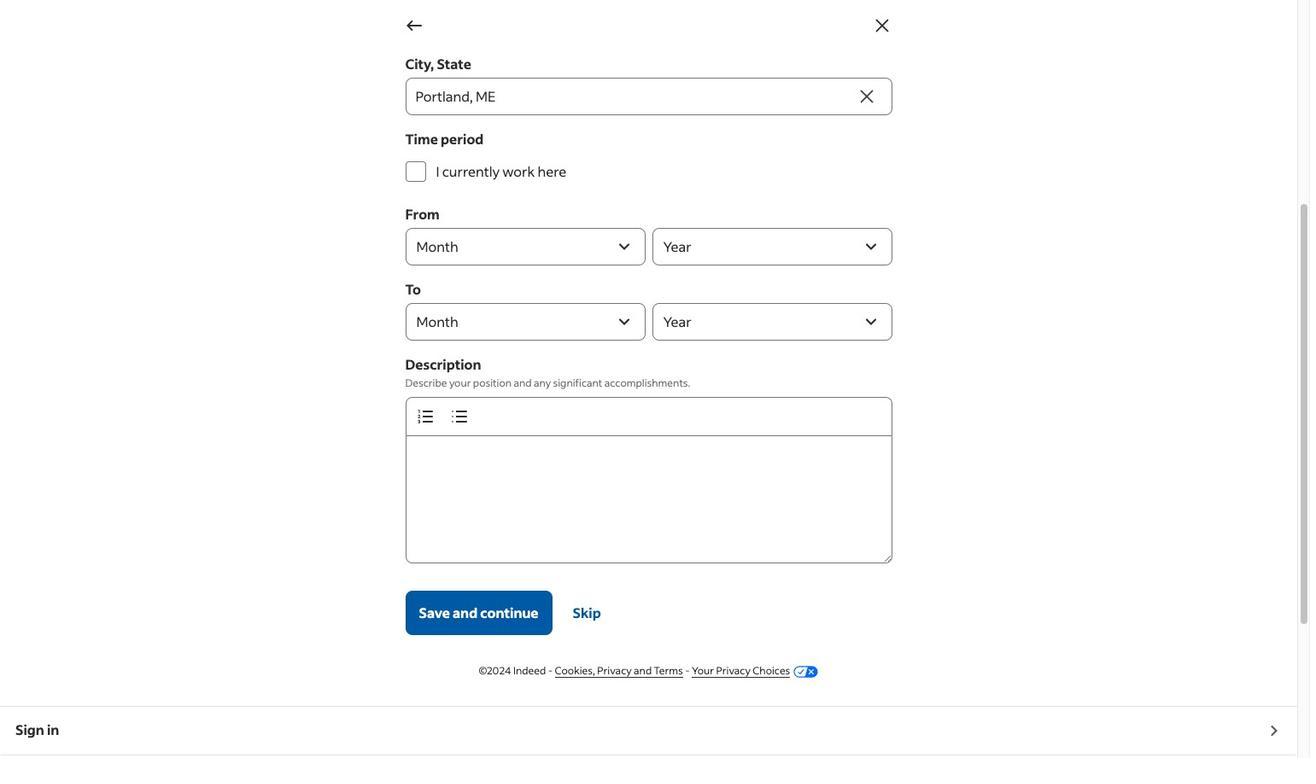 Task type: locate. For each thing, give the bounding box(es) containing it.
city, state
[[405, 55, 472, 73]]

change button
[[842, 3, 892, 40]]

0 vertical spatial and
[[514, 377, 532, 390]]

1 horizontal spatial and
[[514, 377, 532, 390]]

- right "indeed"
[[548, 665, 553, 677]]

City, State field
[[405, 78, 855, 115]]

terms
[[654, 665, 683, 677]]

indeed
[[513, 665, 546, 677]]

1 vertical spatial and
[[453, 604, 478, 622]]

significant
[[553, 377, 603, 390]]

0 horizontal spatial -
[[548, 665, 553, 677]]

states
[[450, 12, 490, 30]]

and left the terms at the bottom of the page
[[634, 665, 652, 677]]

and inside 'description describe your position and any significant accomplishments.'
[[514, 377, 532, 390]]

cookies,
[[555, 665, 595, 677]]

choices
[[753, 665, 790, 677]]

and left the any
[[514, 377, 532, 390]]

save and continue button
[[405, 591, 552, 636]]

work
[[503, 162, 535, 180]]

2 horizontal spatial and
[[634, 665, 652, 677]]

united states
[[405, 12, 490, 30]]

description
[[405, 355, 481, 373]]

describe
[[405, 377, 447, 390]]

and right save
[[453, 604, 478, 622]]

sign in link
[[2, 707, 1296, 755]]

I currently work here checkbox
[[405, 161, 426, 182]]

state
[[437, 55, 472, 73]]

privacy right your
[[716, 665, 751, 677]]

do you want to add a recent job? element
[[405, 0, 906, 636]]

-
[[548, 665, 553, 677], [685, 665, 690, 677]]

1 horizontal spatial privacy
[[716, 665, 751, 677]]

your
[[692, 665, 714, 677]]

privacy
[[597, 665, 632, 677], [716, 665, 751, 677]]

and
[[514, 377, 532, 390], [453, 604, 478, 622], [634, 665, 652, 677]]

1 privacy from the left
[[597, 665, 632, 677]]

1 horizontal spatial -
[[685, 665, 690, 677]]

currently
[[442, 162, 500, 180]]

and inside 'button'
[[453, 604, 478, 622]]

2 privacy from the left
[[716, 665, 751, 677]]

0 horizontal spatial and
[[453, 604, 478, 622]]

- left your
[[685, 665, 690, 677]]

0 horizontal spatial privacy
[[597, 665, 632, 677]]

privacy right cookies,
[[597, 665, 632, 677]]

any
[[534, 377, 551, 390]]



Task type: vqa. For each thing, say whether or not it's contained in the screenshot.
accomplishments.
yes



Task type: describe. For each thing, give the bounding box(es) containing it.
description describe your position and any significant accomplishments.
[[405, 355, 691, 390]]

Description text field
[[405, 436, 892, 564]]

©2024
[[479, 665, 511, 677]]

2 - from the left
[[685, 665, 690, 677]]

time period
[[405, 130, 484, 148]]

accomplishments.
[[605, 377, 691, 390]]

united
[[405, 12, 448, 30]]

i currently work here
[[436, 162, 567, 180]]

here
[[538, 162, 567, 180]]

sign in
[[15, 721, 59, 739]]

cookies, privacy and terms link
[[555, 665, 683, 678]]

skip link
[[559, 591, 615, 636]]

your privacy choices link
[[692, 665, 790, 678]]

continue
[[480, 604, 539, 622]]

your
[[449, 377, 471, 390]]

to
[[405, 280, 421, 298]]

©2024 indeed - cookies, privacy and terms - your privacy choices
[[479, 665, 790, 677]]

position
[[473, 377, 512, 390]]

from
[[405, 205, 440, 223]]

sign
[[15, 721, 44, 739]]

skip
[[573, 604, 601, 622]]

save and continue
[[419, 604, 539, 622]]

period
[[441, 130, 484, 148]]

change
[[842, 12, 892, 30]]

time
[[405, 130, 438, 148]]

city,
[[405, 55, 434, 73]]

in
[[47, 721, 59, 739]]

save
[[419, 604, 450, 622]]

2 vertical spatial and
[[634, 665, 652, 677]]

1 - from the left
[[548, 665, 553, 677]]

i
[[436, 162, 440, 180]]



